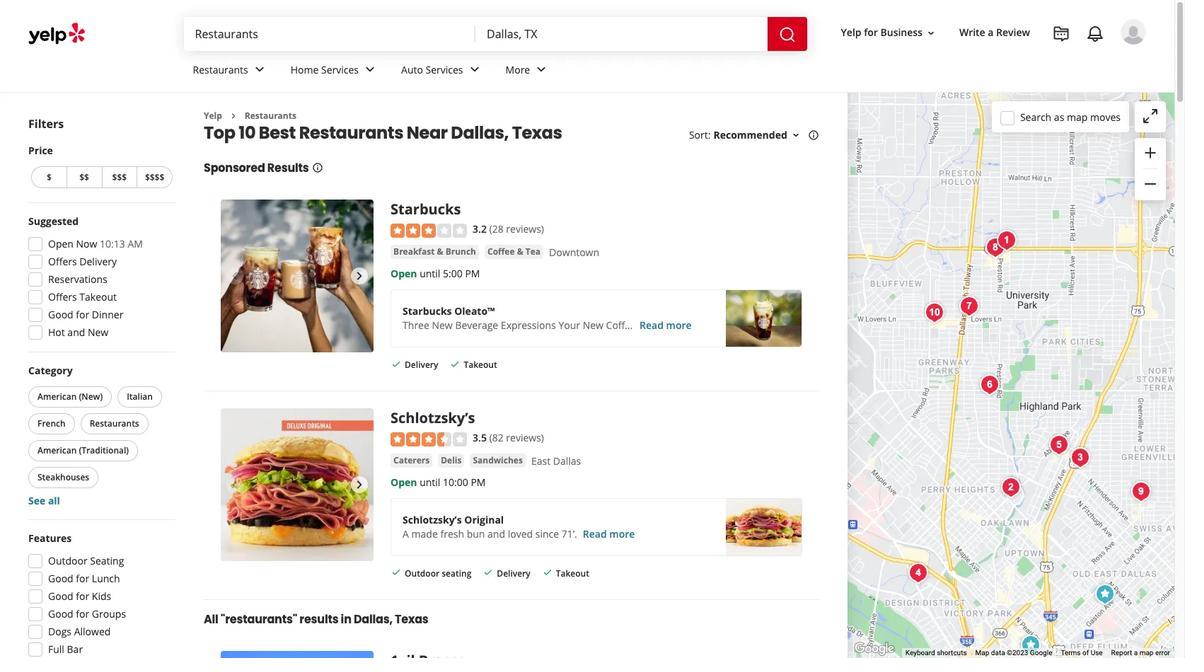 Task type: describe. For each thing, give the bounding box(es) containing it.
outdoor for outdoor seating
[[405, 567, 440, 580]]

auto
[[401, 63, 423, 76]]

write
[[960, 26, 986, 39]]

$$
[[79, 171, 89, 183]]

schlotzsky's image
[[1092, 580, 1120, 608]]

restaurants inside button
[[90, 418, 139, 430]]

outdoor for outdoor seating
[[48, 554, 88, 568]]

24 chevron down v2 image
[[533, 61, 550, 78]]

keyboard shortcuts
[[906, 649, 967, 657]]

1 horizontal spatial more
[[667, 318, 692, 332]]

for for groups
[[76, 607, 89, 621]]

search image
[[779, 26, 796, 43]]

offers delivery
[[48, 255, 117, 268]]

american for american (new)
[[38, 391, 77, 403]]

previous image for starbucks
[[227, 268, 244, 285]]

sponsored results
[[204, 160, 309, 177]]

in
[[341, 612, 352, 628]]

for for business
[[864, 26, 878, 39]]

reservations
[[48, 273, 107, 286]]

starbucks for starbucks
[[391, 200, 461, 219]]

16 chevron down v2 image for recommended
[[791, 130, 802, 141]]

16 checkmark v2 image right seating in the left bottom of the page
[[483, 567, 494, 579]]

good for lunch
[[48, 572, 120, 585]]

data
[[992, 649, 1006, 657]]

notifications image
[[1087, 25, 1104, 42]]

delis
[[441, 454, 462, 466]]

0 horizontal spatial takeout
[[79, 290, 117, 304]]

1 vertical spatial restaurants link
[[245, 110, 297, 122]]

$
[[47, 171, 52, 183]]

pm for starbucks
[[465, 267, 480, 280]]

expressions
[[501, 318, 556, 332]]

group containing features
[[24, 532, 176, 658]]

three new beverage expressions your new coffee ritual
[[403, 318, 665, 332]]

price
[[28, 144, 53, 157]]

previous image for schlotzsky's
[[227, 477, 244, 494]]

use
[[1091, 649, 1103, 657]]

sandwiches link
[[470, 454, 526, 468]]

delis button
[[438, 454, 465, 468]]

restaurants inside the business categories "element"
[[193, 63, 248, 76]]

3.5
[[473, 431, 487, 445]]

Find text field
[[195, 26, 464, 42]]

business categories element
[[182, 51, 1147, 92]]

now
[[76, 237, 97, 251]]

(82
[[490, 431, 504, 445]]

none field near
[[487, 26, 756, 42]]

results
[[267, 160, 309, 177]]

map for moves
[[1067, 110, 1088, 124]]

0 vertical spatial restaurants link
[[182, 51, 279, 92]]

top 10 best restaurants near dallas, texas
[[204, 121, 562, 145]]

google image
[[851, 640, 898, 658]]

24 chevron down v2 image for home services
[[362, 61, 379, 78]]

16 chevron down v2 image for yelp for business
[[926, 27, 937, 39]]

features
[[28, 532, 72, 545]]

as
[[1055, 110, 1065, 124]]

steakhouses button
[[28, 467, 99, 488]]

filters
[[28, 116, 64, 132]]

5:00
[[443, 267, 463, 280]]

yelp for business button
[[836, 20, 943, 46]]

category
[[28, 364, 73, 377]]

report
[[1112, 649, 1133, 657]]

the honor bar image
[[976, 371, 1004, 399]]

1 vertical spatial dallas,
[[354, 612, 393, 628]]

il bracco image
[[993, 226, 1021, 254]]

coffee & tea
[[488, 246, 541, 258]]

east
[[532, 454, 551, 468]]

recommended button
[[714, 128, 802, 142]]

malai kitchen image
[[982, 233, 1010, 262]]

keyboard
[[906, 649, 936, 657]]

allowed
[[74, 625, 111, 639]]

©2023
[[1007, 649, 1029, 657]]

near
[[407, 121, 448, 145]]

best
[[259, 121, 296, 145]]

results
[[300, 612, 339, 628]]

dogs allowed
[[48, 625, 111, 639]]

caterers button
[[391, 454, 433, 468]]

dogs
[[48, 625, 72, 639]]

sandwiches
[[473, 454, 523, 466]]

am
[[128, 237, 143, 251]]

reviews) for schlotzsky's
[[506, 431, 544, 445]]

services for auto services
[[426, 63, 463, 76]]

the porch image
[[1067, 444, 1095, 472]]

0 vertical spatial read
[[640, 318, 664, 332]]

next image
[[351, 477, 368, 494]]

shortcuts
[[937, 649, 967, 657]]

bun
[[467, 527, 485, 541]]

schlotzsky's link
[[391, 409, 475, 428]]

report a map error
[[1112, 649, 1171, 657]]

hot and new
[[48, 326, 108, 339]]

map region
[[789, 0, 1186, 658]]

bar
[[67, 643, 83, 656]]

see all
[[28, 494, 60, 508]]

lunch
[[92, 572, 120, 585]]

slideshow element for starbucks
[[221, 200, 374, 353]]

open inside group
[[48, 237, 74, 251]]

10:13
[[100, 237, 125, 251]]

loved
[[508, 527, 533, 541]]

good for good for dinner
[[48, 308, 73, 321]]

new inside group
[[88, 326, 108, 339]]

good for dinner
[[48, 308, 123, 321]]

map data ©2023 google
[[976, 649, 1053, 657]]

24 chevron down v2 image for restaurants
[[251, 61, 268, 78]]

1 horizontal spatial delivery
[[405, 359, 438, 371]]

schlotzsky's for schlotzsky's
[[391, 409, 475, 428]]

steakhouses
[[38, 471, 89, 484]]

full bar
[[48, 643, 83, 656]]

mister o1 dallas image
[[997, 473, 1026, 502]]

outdoor seating
[[48, 554, 124, 568]]

group containing category
[[25, 364, 176, 508]]

reviews) for starbucks
[[506, 223, 544, 236]]

16 info v2 image
[[808, 130, 820, 141]]

good for good for kids
[[48, 590, 73, 603]]

search
[[1021, 110, 1052, 124]]

zoom in image
[[1143, 144, 1160, 161]]

oleato™
[[455, 304, 495, 318]]

16 checkmark v2 image down since
[[542, 567, 553, 579]]

price group
[[28, 144, 176, 191]]

american (traditional)
[[38, 445, 129, 457]]

write a review
[[960, 26, 1031, 39]]

ritual
[[639, 318, 665, 332]]

for for kids
[[76, 590, 89, 603]]

yelp for business
[[841, 26, 923, 39]]

american for american (traditional)
[[38, 445, 77, 457]]

starbucks oleato™
[[403, 304, 495, 318]]

sort:
[[689, 128, 711, 142]]

report a map error link
[[1112, 649, 1171, 657]]

none field find
[[195, 26, 464, 42]]

outdoor seating
[[405, 567, 472, 580]]

read inside schlotzsky's original a made fresh bun and loved since 71'. read more
[[583, 527, 607, 541]]

caterers
[[394, 454, 430, 466]]

0 horizontal spatial texas
[[395, 612, 429, 628]]

offers for offers takeout
[[48, 290, 77, 304]]

yelp for yelp link
[[204, 110, 222, 122]]

home
[[291, 63, 319, 76]]

for for dinner
[[76, 308, 89, 321]]

3.2 star rating image
[[391, 224, 467, 238]]

1 horizontal spatial coffee
[[606, 318, 636, 332]]

user actions element
[[830, 18, 1167, 105]]

16 chevron right v2 image
[[228, 110, 239, 122]]

your
[[559, 318, 580, 332]]

good for good for lunch
[[48, 572, 73, 585]]

terms of use link
[[1061, 649, 1103, 657]]

italian button
[[118, 387, 162, 408]]



Task type: vqa. For each thing, say whether or not it's contained in the screenshot.
things to do, nail salons, plumbers search field on the top left of the page
no



Task type: locate. For each thing, give the bounding box(es) containing it.
until for schlotzsky's
[[420, 475, 441, 489]]

1 horizontal spatial starbucks image
[[1017, 631, 1046, 658]]

2 & from the left
[[517, 246, 524, 258]]

24 chevron down v2 image left "auto"
[[362, 61, 379, 78]]

for left business
[[864, 26, 878, 39]]

0 horizontal spatial 24 chevron down v2 image
[[251, 61, 268, 78]]

brad k. image
[[1121, 19, 1147, 45]]

french
[[38, 418, 66, 430]]

1 good from the top
[[48, 308, 73, 321]]

fresh
[[441, 527, 464, 541]]

offers for offers delivery
[[48, 255, 77, 268]]

home services
[[291, 63, 359, 76]]

restaurants link right "16 chevron right v2" icon
[[245, 110, 297, 122]]

a right write
[[988, 26, 994, 39]]

0 vertical spatial and
[[68, 326, 85, 339]]

1 horizontal spatial none field
[[487, 26, 756, 42]]

delivery
[[79, 255, 117, 268], [405, 359, 438, 371], [497, 567, 531, 580]]

& left tea
[[517, 246, 524, 258]]

group containing suggested
[[24, 214, 176, 344]]

until
[[420, 267, 441, 280], [420, 475, 441, 489]]

takeout up dinner
[[79, 290, 117, 304]]

0 horizontal spatial yelp
[[204, 110, 222, 122]]

1 offers from the top
[[48, 255, 77, 268]]

for inside yelp for business button
[[864, 26, 878, 39]]

1 previous image from the top
[[227, 268, 244, 285]]

yelp left "16 chevron right v2" icon
[[204, 110, 222, 122]]

24 chevron down v2 image right auto services at top
[[466, 61, 483, 78]]

terms of use
[[1061, 649, 1103, 657]]

reviews) up tea
[[506, 223, 544, 236]]

kids
[[92, 590, 111, 603]]

3.2
[[473, 223, 487, 236]]

Near text field
[[487, 26, 756, 42]]

"restaurants"
[[221, 612, 297, 628]]

open now 10:13 am
[[48, 237, 143, 251]]

offers down reservations
[[48, 290, 77, 304]]

24 chevron down v2 image
[[251, 61, 268, 78], [362, 61, 379, 78], [466, 61, 483, 78]]

1 american from the top
[[38, 391, 77, 403]]

0 vertical spatial takeout
[[79, 290, 117, 304]]

services
[[321, 63, 359, 76], [426, 63, 463, 76]]

71'.
[[562, 527, 578, 541]]

more inside schlotzsky's original a made fresh bun and loved since 71'. read more
[[610, 527, 635, 541]]

open until 5:00 pm
[[391, 267, 480, 280]]

2 offers from the top
[[48, 290, 77, 304]]

16 chevron down v2 image right business
[[926, 27, 937, 39]]

1 horizontal spatial 24 chevron down v2 image
[[362, 61, 379, 78]]

breakfast & brunch link
[[391, 245, 479, 259]]

open for starbucks
[[391, 267, 417, 280]]

16 info v2 image
[[312, 162, 323, 174]]

and right hot
[[68, 326, 85, 339]]

all
[[48, 494, 60, 508]]

mister charles image
[[1046, 431, 1074, 459]]

None field
[[195, 26, 464, 42], [487, 26, 756, 42]]

0 vertical spatial map
[[1067, 110, 1088, 124]]

map
[[976, 649, 990, 657]]

good down good for lunch
[[48, 590, 73, 603]]

a right report
[[1135, 649, 1138, 657]]

0 horizontal spatial dallas,
[[354, 612, 393, 628]]

1 none field from the left
[[195, 26, 464, 42]]

auto services link
[[390, 51, 495, 92]]

dinner
[[92, 308, 123, 321]]

next image
[[351, 268, 368, 285]]

0 vertical spatial dallas,
[[451, 121, 509, 145]]

previous image
[[227, 268, 244, 285], [227, 477, 244, 494]]

outdoor left seating in the left bottom of the page
[[405, 567, 440, 580]]

moves
[[1091, 110, 1121, 124]]

keyboard shortcuts button
[[906, 649, 967, 658]]

takeout down 71'.
[[556, 567, 590, 580]]

1 horizontal spatial map
[[1140, 649, 1154, 657]]

2 vertical spatial delivery
[[497, 567, 531, 580]]

0 vertical spatial coffee
[[488, 246, 515, 258]]

0 vertical spatial pm
[[465, 267, 480, 280]]

slideshow element
[[221, 200, 374, 353], [221, 409, 374, 562]]

0 vertical spatial offers
[[48, 255, 77, 268]]

restaurants link
[[182, 51, 279, 92], [245, 110, 297, 122]]

1 vertical spatial takeout
[[464, 359, 497, 371]]

delivery down open now 10:13 am in the top left of the page
[[79, 255, 117, 268]]

1 vertical spatial 16 chevron down v2 image
[[791, 130, 802, 141]]

1 horizontal spatial and
[[488, 527, 505, 541]]

2 vertical spatial takeout
[[556, 567, 590, 580]]

schlotzsky's for schlotzsky's original a made fresh bun and loved since 71'. read more
[[403, 513, 462, 526]]

1 horizontal spatial services
[[426, 63, 463, 76]]

restaurants right "16 chevron right v2" icon
[[245, 110, 297, 122]]

2 reviews) from the top
[[506, 431, 544, 445]]

2 horizontal spatial takeout
[[556, 567, 590, 580]]

rise soufflé - dallas image
[[921, 298, 949, 327]]

None search field
[[184, 17, 810, 51]]

breakfast & brunch button
[[391, 245, 479, 259]]

2 previous image from the top
[[227, 477, 244, 494]]

until for starbucks
[[420, 267, 441, 280]]

zoom out image
[[1143, 176, 1160, 193]]

3.5 star rating image
[[391, 432, 467, 446]]

2 american from the top
[[38, 445, 77, 457]]

projects image
[[1053, 25, 1070, 42]]

0 vertical spatial delivery
[[79, 255, 117, 268]]

and down original
[[488, 527, 505, 541]]

1 horizontal spatial &
[[517, 246, 524, 258]]

0 horizontal spatial none field
[[195, 26, 464, 42]]

16 checkmark v2 image
[[450, 359, 461, 370], [391, 567, 402, 579], [483, 567, 494, 579], [542, 567, 553, 579]]

schlotzsky's up 3.5 star rating image
[[391, 409, 475, 428]]

services right "auto"
[[426, 63, 463, 76]]

16 chevron down v2 image inside 'recommended' dropdown button
[[791, 130, 802, 141]]

coffee inside button
[[488, 246, 515, 258]]

open for schlotzsky's
[[391, 475, 417, 489]]

east dallas
[[532, 454, 581, 468]]

yelp for yelp for business
[[841, 26, 862, 39]]

hudson house image
[[956, 292, 984, 320]]

1 vertical spatial pm
[[471, 475, 486, 489]]

american
[[38, 391, 77, 403], [38, 445, 77, 457]]

0 vertical spatial slideshow element
[[221, 200, 374, 353]]

good
[[48, 308, 73, 321], [48, 572, 73, 585], [48, 590, 73, 603], [48, 607, 73, 621]]

american down category
[[38, 391, 77, 403]]

0 horizontal spatial a
[[988, 26, 994, 39]]

2 24 chevron down v2 image from the left
[[362, 61, 379, 78]]

0 vertical spatial more
[[667, 318, 692, 332]]

italian
[[127, 391, 153, 403]]

0 vertical spatial previous image
[[227, 268, 244, 285]]

1 24 chevron down v2 image from the left
[[251, 61, 268, 78]]

yelp inside button
[[841, 26, 862, 39]]

0 vertical spatial a
[[988, 26, 994, 39]]

none field up the business categories "element"
[[487, 26, 756, 42]]

more link
[[495, 51, 562, 92]]

pm for schlotzsky's
[[471, 475, 486, 489]]

$ button
[[31, 166, 66, 188]]

for for lunch
[[76, 572, 89, 585]]

4 good from the top
[[48, 607, 73, 621]]

2 horizontal spatial delivery
[[497, 567, 531, 580]]

american (traditional) button
[[28, 440, 138, 462]]

0 horizontal spatial more
[[610, 527, 635, 541]]

1 vertical spatial yelp
[[204, 110, 222, 122]]

0 vertical spatial until
[[420, 267, 441, 280]]

home services link
[[279, 51, 390, 92]]

texas down outdoor seating
[[395, 612, 429, 628]]

open down caterers link
[[391, 475, 417, 489]]

map for error
[[1140, 649, 1154, 657]]

1 vertical spatial map
[[1140, 649, 1154, 657]]

0 horizontal spatial new
[[88, 326, 108, 339]]

and inside group
[[68, 326, 85, 339]]

0 horizontal spatial map
[[1067, 110, 1088, 124]]

1 vertical spatial texas
[[395, 612, 429, 628]]

1 vertical spatial coffee
[[606, 318, 636, 332]]

outdoor
[[48, 554, 88, 568], [405, 567, 440, 580]]

1 vertical spatial delivery
[[405, 359, 438, 371]]

0 vertical spatial starbucks image
[[221, 200, 374, 353]]

24 chevron down v2 image inside restaurants link
[[251, 61, 268, 78]]

services for home services
[[321, 63, 359, 76]]

read more
[[640, 318, 692, 332]]

starbucks link
[[391, 200, 461, 219]]

2 horizontal spatial new
[[583, 318, 604, 332]]

new
[[432, 318, 453, 332], [583, 318, 604, 332], [88, 326, 108, 339]]

for up good for kids
[[76, 572, 89, 585]]

& for tea
[[517, 246, 524, 258]]

2 until from the top
[[420, 475, 441, 489]]

delivery down loved
[[497, 567, 531, 580]]

dallas, right in
[[354, 612, 393, 628]]

good up hot
[[48, 308, 73, 321]]

pm right "10:00"
[[471, 475, 486, 489]]

2 horizontal spatial 24 chevron down v2 image
[[466, 61, 483, 78]]

0 horizontal spatial &
[[437, 246, 444, 258]]

restaurants up 16 info v2 icon
[[299, 121, 404, 145]]

all "restaurants" results in dallas, texas
[[204, 612, 429, 628]]

& left brunch
[[437, 246, 444, 258]]

restaurants up (traditional)
[[90, 418, 139, 430]]

0 horizontal spatial outdoor
[[48, 554, 88, 568]]

1 horizontal spatial texas
[[512, 121, 562, 145]]

1 horizontal spatial new
[[432, 318, 453, 332]]

delis link
[[438, 454, 465, 468]]

breakfast
[[394, 246, 435, 258]]

schlotzsky's inside schlotzsky's original a made fresh bun and loved since 71'. read more
[[403, 513, 462, 526]]

until down 'breakfast & brunch' 'link'
[[420, 267, 441, 280]]

24 chevron down v2 image left home
[[251, 61, 268, 78]]

coffee & tea link
[[485, 245, 544, 259]]

pm
[[465, 267, 480, 280], [471, 475, 486, 489]]

1 vertical spatial slideshow element
[[221, 409, 374, 562]]

1 horizontal spatial outdoor
[[405, 567, 440, 580]]

0 horizontal spatial delivery
[[79, 255, 117, 268]]

0 horizontal spatial read
[[583, 527, 607, 541]]

map left error
[[1140, 649, 1154, 657]]

1 vertical spatial open
[[391, 267, 417, 280]]

restaurants button
[[80, 413, 148, 435]]

map right as at the right top of page
[[1067, 110, 1088, 124]]

0 horizontal spatial and
[[68, 326, 85, 339]]

services right home
[[321, 63, 359, 76]]

2 services from the left
[[426, 63, 463, 76]]

for down good for lunch
[[76, 590, 89, 603]]

16 chevron down v2 image inside yelp for business button
[[926, 27, 937, 39]]

tea
[[526, 246, 541, 258]]

texas
[[512, 121, 562, 145], [395, 612, 429, 628]]

1 & from the left
[[437, 246, 444, 258]]

0 vertical spatial yelp
[[841, 26, 862, 39]]

more right ritual
[[667, 318, 692, 332]]

(traditional)
[[79, 445, 129, 457]]

reviews) up east
[[506, 431, 544, 445]]

16 checkmark v2 image down beverage
[[450, 359, 461, 370]]

good up dogs
[[48, 607, 73, 621]]

0 vertical spatial american
[[38, 391, 77, 403]]

restaurants up yelp link
[[193, 63, 248, 76]]

starbucks up three
[[403, 304, 452, 318]]

1 horizontal spatial dallas,
[[451, 121, 509, 145]]

business
[[881, 26, 923, 39]]

starbucks up 3.2 star rating image
[[391, 200, 461, 219]]

new down the starbucks oleato™
[[432, 318, 453, 332]]

groups
[[92, 607, 126, 621]]

1 vertical spatial offers
[[48, 290, 77, 304]]

24 chevron down v2 image inside home services link
[[362, 61, 379, 78]]

american (new)
[[38, 391, 103, 403]]

1 vertical spatial and
[[488, 527, 505, 541]]

$$$ button
[[102, 166, 137, 188]]

0 vertical spatial schlotzsky's
[[391, 409, 475, 428]]

dallas, right near
[[451, 121, 509, 145]]

coffee down (28
[[488, 246, 515, 258]]

all
[[204, 612, 218, 628]]

good for good for groups
[[48, 607, 73, 621]]

until left "10:00"
[[420, 475, 441, 489]]

16 checkmark v2 image
[[391, 359, 402, 370]]

1 horizontal spatial yelp
[[841, 26, 862, 39]]

group
[[1135, 138, 1167, 200], [24, 214, 176, 344], [25, 364, 176, 508], [24, 532, 176, 658]]

16 checkmark v2 image left outdoor seating
[[391, 567, 402, 579]]

starbucks for starbucks oleato™
[[403, 304, 452, 318]]

hide image
[[1128, 477, 1156, 506]]

1 vertical spatial american
[[38, 445, 77, 457]]

good for groups
[[48, 607, 126, 621]]

24 chevron down v2 image inside 'auto services' link
[[466, 61, 483, 78]]

takeout down beverage
[[464, 359, 497, 371]]

hot
[[48, 326, 65, 339]]

search as map moves
[[1021, 110, 1121, 124]]

offers up reservations
[[48, 255, 77, 268]]

review
[[997, 26, 1031, 39]]

$$$$ button
[[137, 166, 173, 188]]

open down breakfast in the top of the page
[[391, 267, 417, 280]]

1 reviews) from the top
[[506, 223, 544, 236]]

dallas
[[553, 454, 581, 468]]

good for kids
[[48, 590, 111, 603]]

and inside schlotzsky's original a made fresh bun and loved since 71'. read more
[[488, 527, 505, 541]]

yelp link
[[204, 110, 222, 122]]

1 horizontal spatial 16 chevron down v2 image
[[926, 27, 937, 39]]

texas down more link
[[512, 121, 562, 145]]

original
[[465, 513, 504, 526]]

16 chevron down v2 image
[[926, 27, 937, 39], [791, 130, 802, 141]]

good up good for kids
[[48, 572, 73, 585]]

since
[[536, 527, 559, 541]]

french button
[[28, 413, 75, 435]]

more
[[506, 63, 530, 76]]

schlotzsky's image
[[221, 409, 374, 562]]

1 until from the top
[[420, 267, 441, 280]]

seating
[[442, 567, 472, 580]]

starbucks image
[[221, 200, 374, 353], [1017, 631, 1046, 658]]

0 vertical spatial texas
[[512, 121, 562, 145]]

outdoor up good for lunch
[[48, 554, 88, 568]]

slideshow element for schlotzsky's
[[221, 409, 374, 562]]

rodeo goat image
[[905, 559, 933, 587]]

open until 10:00 pm
[[391, 475, 486, 489]]

pm right 5:00
[[465, 267, 480, 280]]

1 vertical spatial starbucks
[[403, 304, 452, 318]]

2 vertical spatial open
[[391, 475, 417, 489]]

breakfast & brunch
[[394, 246, 476, 258]]

1 horizontal spatial read
[[640, 318, 664, 332]]

2 good from the top
[[48, 572, 73, 585]]

0 horizontal spatial coffee
[[488, 246, 515, 258]]

1 services from the left
[[321, 63, 359, 76]]

for down good for kids
[[76, 607, 89, 621]]

1 vertical spatial previous image
[[227, 477, 244, 494]]

0 horizontal spatial starbucks image
[[221, 200, 374, 353]]

a for report
[[1135, 649, 1138, 657]]

0 horizontal spatial 16 chevron down v2 image
[[791, 130, 802, 141]]

brunch
[[446, 246, 476, 258]]

schlotzsky's up made
[[403, 513, 462, 526]]

seating
[[90, 554, 124, 568]]

2 slideshow element from the top
[[221, 409, 374, 562]]

delivery right 16 checkmark v2 icon
[[405, 359, 438, 371]]

1 vertical spatial until
[[420, 475, 441, 489]]

terms
[[1061, 649, 1081, 657]]

3.5 (82 reviews)
[[473, 431, 544, 445]]

none field up home services
[[195, 26, 464, 42]]

top
[[204, 121, 235, 145]]

1 slideshow element from the top
[[221, 200, 374, 353]]

1 vertical spatial read
[[583, 527, 607, 541]]

0 vertical spatial reviews)
[[506, 223, 544, 236]]

0 horizontal spatial services
[[321, 63, 359, 76]]

open down the suggested
[[48, 237, 74, 251]]

0 vertical spatial 16 chevron down v2 image
[[926, 27, 937, 39]]

see
[[28, 494, 45, 508]]

16 chevron down v2 image left 16 info v2 image
[[791, 130, 802, 141]]

new right your
[[583, 318, 604, 332]]

1 vertical spatial schlotzsky's
[[403, 513, 462, 526]]

expand map image
[[1143, 108, 1160, 125]]

1 horizontal spatial takeout
[[464, 359, 497, 371]]

0 vertical spatial starbucks
[[391, 200, 461, 219]]

3 good from the top
[[48, 590, 73, 603]]

coffee left ritual
[[606, 318, 636, 332]]

coffee & tea button
[[485, 245, 544, 259]]

1 vertical spatial more
[[610, 527, 635, 541]]

& for brunch
[[437, 246, 444, 258]]

(28
[[490, 223, 504, 236]]

1 horizontal spatial a
[[1135, 649, 1138, 657]]

offers takeout
[[48, 290, 117, 304]]

google
[[1031, 649, 1053, 657]]

1 vertical spatial reviews)
[[506, 431, 544, 445]]

new down dinner
[[88, 326, 108, 339]]

2 none field from the left
[[487, 26, 756, 42]]

for down offers takeout
[[76, 308, 89, 321]]

1 vertical spatial starbucks image
[[1017, 631, 1046, 658]]

more right 71'.
[[610, 527, 635, 541]]

restaurants link up "16 chevron right v2" icon
[[182, 51, 279, 92]]

0 vertical spatial open
[[48, 237, 74, 251]]

yelp left business
[[841, 26, 862, 39]]

coffee
[[488, 246, 515, 258], [606, 318, 636, 332]]

24 chevron down v2 image for auto services
[[466, 61, 483, 78]]

starbucks
[[391, 200, 461, 219], [403, 304, 452, 318]]

american down french button
[[38, 445, 77, 457]]

a for write
[[988, 26, 994, 39]]

1 vertical spatial a
[[1135, 649, 1138, 657]]

&
[[437, 246, 444, 258], [517, 246, 524, 258]]

a
[[403, 527, 409, 541]]

3 24 chevron down v2 image from the left
[[466, 61, 483, 78]]



